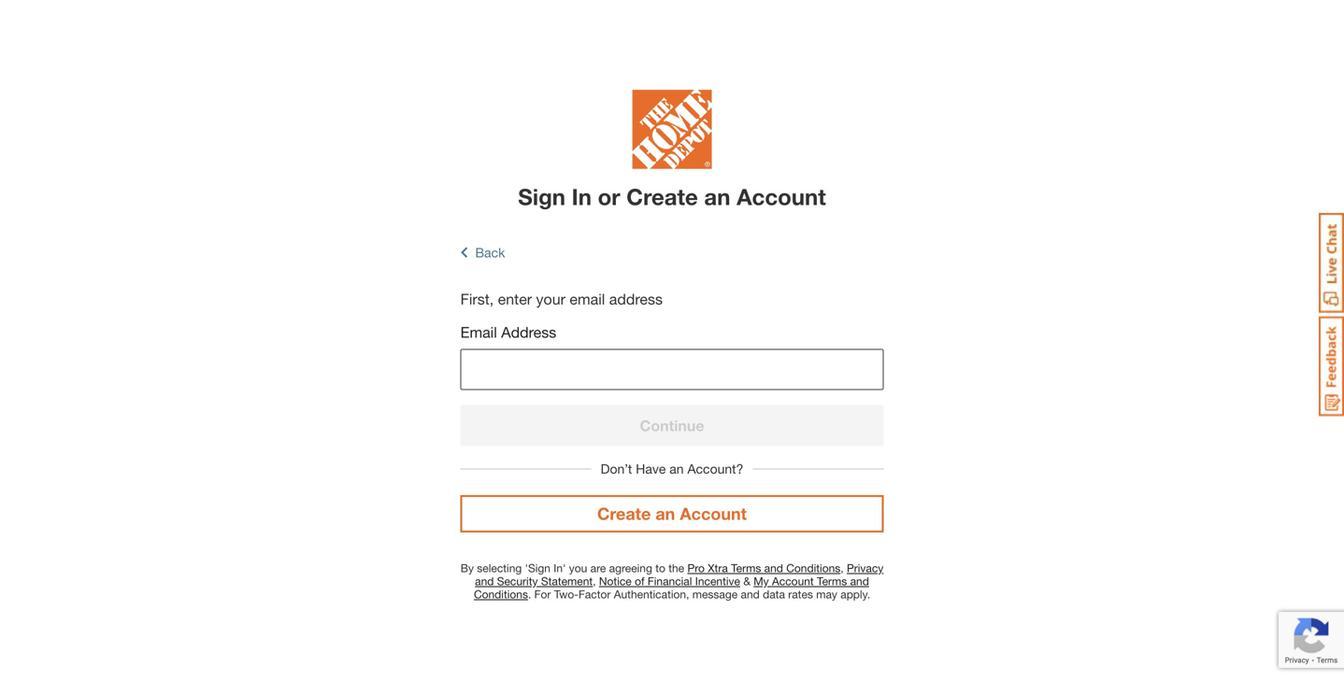 Task type: locate. For each thing, give the bounding box(es) containing it.
you
[[569, 562, 587, 575]]

create an account
[[597, 504, 747, 524]]

'sign
[[525, 562, 551, 575]]

conditions
[[787, 562, 841, 575], [474, 588, 528, 601]]

and right by at left bottom
[[475, 575, 494, 588]]

terms right xtra
[[731, 562, 761, 575]]

1 vertical spatial conditions
[[474, 588, 528, 601]]

sign in or create an account
[[518, 183, 826, 210]]

terms right rates
[[817, 575, 847, 588]]

email
[[570, 290, 605, 308]]

an down 'don't have an account?'
[[656, 504, 675, 524]]

and inside the privacy and security statement
[[475, 575, 494, 588]]

2 vertical spatial an
[[656, 504, 675, 524]]

1 vertical spatial account
[[680, 504, 747, 524]]

an inside button
[[656, 504, 675, 524]]

apply.
[[841, 588, 870, 601]]

incentive
[[695, 575, 740, 588]]

privacy and security statement
[[475, 562, 884, 588]]

and right may
[[850, 575, 869, 588]]

message
[[693, 588, 738, 601]]

or
[[598, 183, 620, 210]]

create right or
[[627, 183, 698, 210]]

to
[[656, 562, 666, 575]]

enter
[[498, 290, 532, 308]]

. for two-factor authentication, message and data rates may apply.
[[528, 588, 870, 601]]

1 horizontal spatial terms
[[817, 575, 847, 588]]

address
[[501, 323, 556, 341]]

, right you
[[593, 575, 596, 588]]

an
[[704, 183, 731, 210], [670, 461, 684, 477], [656, 504, 675, 524]]

selecting
[[477, 562, 522, 575]]

back arrow image
[[461, 245, 468, 260]]

live chat image
[[1319, 213, 1344, 313]]

notice of financial incentive link
[[599, 575, 740, 588]]

,
[[841, 562, 844, 575], [593, 575, 596, 588]]

terms inside my account terms and conditions
[[817, 575, 847, 588]]

for
[[534, 588, 551, 601]]

email
[[461, 323, 497, 341]]

, notice of financial incentive &
[[593, 575, 751, 588]]

back
[[475, 245, 505, 260]]

data
[[763, 588, 785, 601]]

account inside button
[[680, 504, 747, 524]]

1 vertical spatial create
[[597, 504, 651, 524]]

my account terms and conditions link
[[474, 575, 869, 601]]

two-
[[554, 588, 579, 601]]

create down don't
[[597, 504, 651, 524]]

account
[[737, 183, 826, 210], [680, 504, 747, 524], [772, 575, 814, 588]]

thd logo image
[[632, 90, 712, 174]]

an right have
[[670, 461, 684, 477]]

terms
[[731, 562, 761, 575], [817, 575, 847, 588]]

create
[[627, 183, 698, 210], [597, 504, 651, 524]]

2 vertical spatial account
[[772, 575, 814, 588]]

1 vertical spatial an
[[670, 461, 684, 477]]

privacy
[[847, 562, 884, 575]]

conditions up rates
[[787, 562, 841, 575]]

0 horizontal spatial terms
[[731, 562, 761, 575]]

an down thd logo
[[704, 183, 731, 210]]

conditions down selecting
[[474, 588, 528, 601]]

1 horizontal spatial conditions
[[787, 562, 841, 575]]

authentication,
[[614, 588, 689, 601]]

don't
[[601, 461, 632, 477]]

0 horizontal spatial conditions
[[474, 588, 528, 601]]

and up data
[[764, 562, 783, 575]]

address
[[609, 290, 663, 308]]

are
[[591, 562, 606, 575]]

and
[[764, 562, 783, 575], [475, 575, 494, 588], [850, 575, 869, 588], [741, 588, 760, 601]]

privacy and security statement link
[[475, 562, 884, 588]]

my account terms and conditions
[[474, 575, 869, 601]]

, left privacy
[[841, 562, 844, 575]]



Task type: vqa. For each thing, say whether or not it's contained in the screenshot.
the right Wood
no



Task type: describe. For each thing, give the bounding box(es) containing it.
back button
[[461, 245, 505, 260]]

first, enter your email address
[[461, 290, 663, 308]]

pro xtra terms and conditions link
[[688, 562, 841, 575]]

0 vertical spatial an
[[704, 183, 731, 210]]

factor
[[579, 588, 611, 601]]

by
[[461, 562, 474, 575]]

agreeing
[[609, 562, 652, 575]]

may
[[816, 588, 838, 601]]

financial
[[648, 575, 692, 588]]

and left data
[[741, 588, 760, 601]]

email address
[[461, 323, 556, 341]]

conditions inside my account terms and conditions
[[474, 588, 528, 601]]

security
[[497, 575, 538, 588]]

pro
[[688, 562, 705, 575]]

1 horizontal spatial ,
[[841, 562, 844, 575]]

first,
[[461, 290, 494, 308]]

0 horizontal spatial ,
[[593, 575, 596, 588]]

feedback link image
[[1319, 316, 1344, 417]]

xtra
[[708, 562, 728, 575]]

don't have an account?
[[601, 461, 744, 477]]

&
[[744, 575, 751, 588]]

in'
[[554, 562, 566, 575]]

have
[[636, 461, 666, 477]]

of
[[635, 575, 645, 588]]

0 vertical spatial create
[[627, 183, 698, 210]]

0 vertical spatial conditions
[[787, 562, 841, 575]]

account inside my account terms and conditions
[[772, 575, 814, 588]]

the
[[669, 562, 684, 575]]

your
[[536, 290, 566, 308]]

create inside "create an account" button
[[597, 504, 651, 524]]

sign
[[518, 183, 566, 210]]

create an account button
[[461, 495, 884, 533]]

and inside my account terms and conditions
[[850, 575, 869, 588]]

0 vertical spatial account
[[737, 183, 826, 210]]

in
[[572, 183, 592, 210]]

by selecting 'sign in' you are agreeing to the pro xtra terms and conditions ,
[[461, 562, 847, 575]]

.
[[528, 588, 531, 601]]

notice
[[599, 575, 632, 588]]

Email Address email field
[[461, 349, 884, 390]]

rates
[[788, 588, 813, 601]]

account?
[[688, 461, 744, 477]]

statement
[[541, 575, 593, 588]]

my
[[754, 575, 769, 588]]



